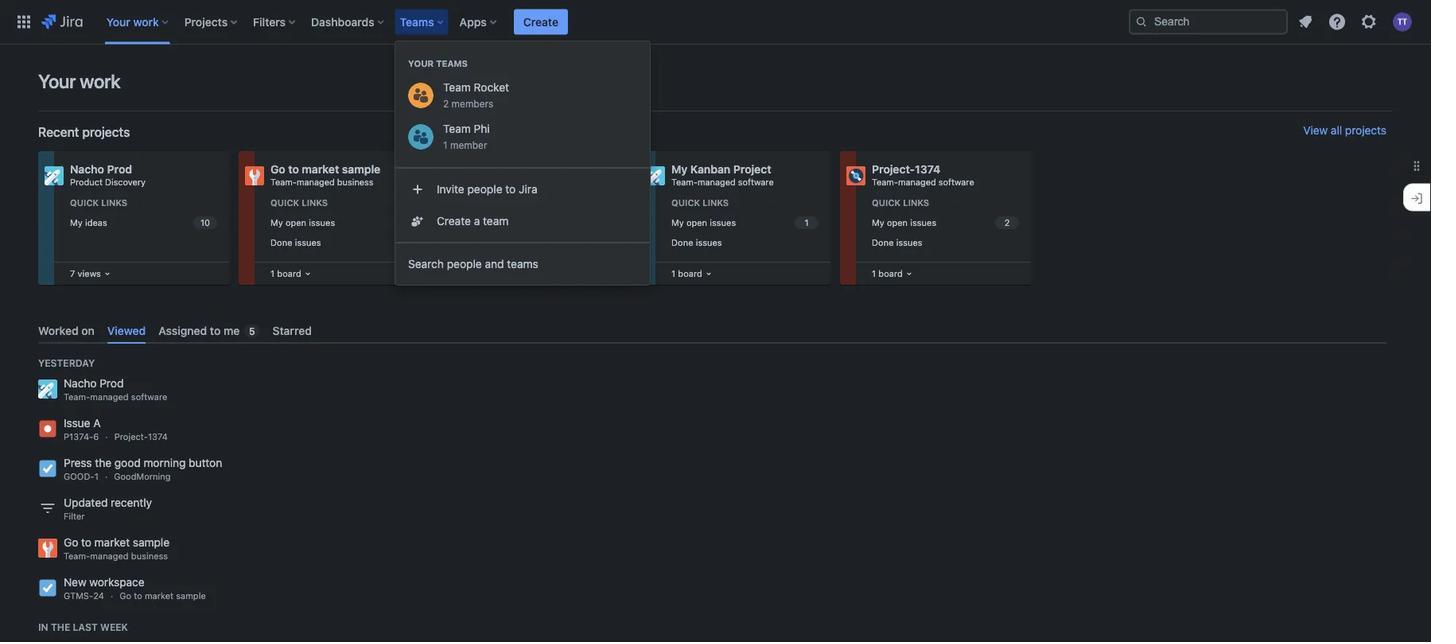 Task type: vqa. For each thing, say whether or not it's contained in the screenshot.
4th DONE ISSUES from the left
yes



Task type: describe. For each thing, give the bounding box(es) containing it.
all
[[1331, 124, 1343, 137]]

7
[[70, 268, 75, 279]]

create for create a team
[[437, 214, 471, 228]]

software inside 'my kanban project team-managed software'
[[738, 177, 774, 187]]

updated
[[64, 496, 108, 509]]

filters button
[[248, 9, 302, 35]]

workspace
[[89, 576, 145, 589]]

worked
[[38, 324, 78, 337]]

create a team
[[437, 214, 509, 228]]

managed inside the goodmorning team-managed software
[[497, 177, 535, 187]]

rocket
[[474, 81, 509, 94]]

team phi 1 member
[[443, 122, 490, 150]]

dashboards button
[[306, 9, 390, 35]]

teams
[[507, 257, 539, 271]]

done for to
[[271, 237, 292, 247]]

my for go to market sample
[[271, 217, 283, 228]]

my for nacho prod
[[70, 217, 83, 228]]

managed inside project-1374 team-managed software
[[898, 177, 936, 187]]

2
[[443, 98, 449, 109]]

recent
[[38, 125, 79, 140]]

quick links for product
[[70, 198, 127, 208]]

done issues link for managed
[[869, 233, 1022, 251]]

0 horizontal spatial projects
[[82, 125, 130, 140]]

views
[[78, 268, 101, 279]]

apps button
[[455, 9, 503, 35]]

my open issues link for software
[[468, 214, 621, 232]]

good-
[[64, 472, 94, 482]]

1 vertical spatial market
[[94, 536, 130, 549]]

invite people to jira
[[437, 183, 538, 196]]

your work inside dropdown button
[[106, 15, 159, 28]]

board for team-
[[678, 268, 702, 279]]

settings image
[[1360, 12, 1379, 31]]

quick for nacho
[[70, 198, 99, 208]]

filter
[[64, 511, 85, 522]]

my open issues for managed
[[471, 217, 536, 228]]

2 horizontal spatial go
[[271, 163, 285, 176]]

6
[[93, 432, 99, 442]]

7 views button
[[67, 265, 114, 282]]

create a team button
[[395, 205, 650, 237]]

team rocket image
[[408, 83, 434, 108]]

dashboards
[[311, 15, 375, 28]]

project-1374 team-managed software
[[872, 163, 974, 187]]

team for team phi
[[443, 122, 471, 135]]

kanban
[[691, 163, 731, 176]]

0 horizontal spatial go to market sample team-managed business
[[64, 536, 170, 562]]

a
[[93, 417, 101, 430]]

your teams group
[[395, 41, 650, 162]]

to inside tab list
[[210, 324, 221, 337]]

issue a p1374-6 · project-1374
[[64, 417, 168, 442]]

1 inside press the good morning button good-1 · goodmorning
[[94, 472, 99, 482]]

projects
[[184, 15, 228, 28]]

quick for go
[[271, 198, 299, 208]]

open for kanban
[[687, 217, 707, 228]]

yesterday
[[38, 357, 95, 369]]

create button
[[514, 9, 568, 35]]

search people and teams button
[[395, 248, 650, 280]]

filters
[[253, 15, 286, 28]]

1 vertical spatial work
[[80, 70, 120, 92]]

recently
[[111, 496, 152, 509]]

0 vertical spatial sample
[[342, 163, 381, 176]]

search people and teams
[[408, 257, 539, 271]]

jira
[[519, 183, 538, 196]]

members
[[452, 98, 494, 109]]

done issues link for team-
[[668, 233, 821, 251]]

prod for nacho prod team-managed software
[[100, 377, 124, 390]]

nacho prod product discovery
[[70, 163, 146, 187]]

primary element
[[10, 0, 1129, 44]]

software inside the goodmorning team-managed software
[[538, 177, 573, 187]]

appswitcher icon image
[[14, 12, 33, 31]]

last
[[73, 622, 98, 633]]

and
[[485, 257, 504, 271]]

nacho for nacho prod team-managed software
[[64, 377, 97, 390]]

my ideas
[[70, 217, 107, 228]]

board image for product
[[101, 267, 114, 280]]

to inside new workspace gtms-24 · go to market sample
[[134, 591, 142, 601]]

invite people to jira button
[[395, 173, 650, 205]]

discovery
[[105, 177, 146, 187]]

team rocket 2 members
[[443, 81, 509, 109]]

a
[[474, 214, 480, 228]]

press
[[64, 457, 92, 470]]

links for market
[[302, 198, 328, 208]]

nacho prod team-managed software
[[64, 377, 167, 402]]

week
[[100, 622, 128, 633]]

morning
[[144, 457, 186, 470]]

the for last
[[51, 622, 70, 633]]

go inside new workspace gtms-24 · go to market sample
[[120, 591, 131, 601]]

· inside press the good morning button good-1 · goodmorning
[[105, 472, 108, 482]]

goodmorning inside press the good morning button good-1 · goodmorning
[[114, 472, 171, 482]]

starred
[[273, 324, 312, 337]]

your teams
[[408, 58, 468, 69]]

p1374-
[[64, 432, 93, 442]]

work inside your work dropdown button
[[133, 15, 159, 28]]

quick links for project
[[672, 198, 729, 208]]

ideas
[[85, 217, 107, 228]]

search
[[408, 257, 444, 271]]

press the good morning button good-1 · goodmorning
[[64, 457, 222, 482]]

teams inside teams dropdown button
[[400, 15, 434, 28]]

view all projects link
[[1304, 124, 1387, 140]]

done for 1374
[[872, 237, 894, 247]]

project- inside project-1374 team-managed software
[[872, 163, 915, 176]]

24
[[93, 591, 104, 601]]

worked on
[[38, 324, 95, 337]]

product
[[70, 177, 103, 187]]

to inside button
[[506, 183, 516, 196]]

button
[[189, 457, 222, 470]]

new workspace gtms-24 · go to market sample
[[64, 576, 206, 601]]

quick links for managed
[[471, 198, 528, 208]]

done issues for project
[[672, 237, 722, 247]]

managed inside 'my kanban project team-managed software'
[[698, 177, 736, 187]]

in
[[38, 622, 48, 633]]

goodmorning team-managed software
[[471, 163, 573, 187]]

done for kanban
[[672, 237, 693, 247]]

0 vertical spatial market
[[302, 163, 339, 176]]

goodmorning inside the goodmorning team-managed software
[[471, 163, 544, 176]]

1 inside team phi 1 member
[[443, 139, 448, 150]]

team- inside nacho prod team-managed software
[[64, 392, 90, 402]]

1 for project-1374
[[872, 268, 876, 279]]

projects button
[[180, 9, 244, 35]]

my open issues link for sample
[[267, 214, 420, 232]]

people for invite
[[468, 183, 503, 196]]

project
[[733, 163, 772, 176]]

board image for team-
[[903, 267, 916, 280]]

my inside 'my kanban project team-managed software'
[[672, 163, 688, 176]]

done for team-
[[471, 237, 493, 247]]

good
[[114, 457, 141, 470]]



Task type: locate. For each thing, give the bounding box(es) containing it.
3 open from the left
[[687, 217, 707, 228]]

1 vertical spatial 1374
[[148, 432, 168, 442]]

projects inside 'link'
[[1346, 124, 1387, 137]]

1 quick from the left
[[70, 198, 99, 208]]

my kanban project team-managed software
[[672, 163, 774, 187]]

3 my open issues from the left
[[672, 217, 736, 228]]

jira image
[[41, 12, 83, 31], [41, 12, 83, 31]]

2 my open issues link from the left
[[468, 214, 621, 232]]

· inside issue a p1374-6 · project-1374
[[105, 432, 108, 442]]

my open issues link for team-
[[668, 214, 821, 232]]

0 vertical spatial business
[[337, 177, 374, 187]]

search image
[[1136, 16, 1148, 28]]

goodmorning up invite people to jira
[[471, 163, 544, 176]]

software
[[538, 177, 573, 187], [738, 177, 774, 187], [939, 177, 974, 187], [131, 392, 167, 402]]

1 vertical spatial prod
[[100, 377, 124, 390]]

assigned
[[159, 324, 207, 337]]

in the last week
[[38, 622, 128, 633]]

5
[[249, 325, 255, 337]]

2 vertical spatial sample
[[176, 591, 206, 601]]

1 horizontal spatial goodmorning
[[471, 163, 544, 176]]

5 quick links from the left
[[872, 198, 930, 208]]

done issues link for sample
[[267, 233, 420, 251]]

1 done from the left
[[271, 237, 292, 247]]

done issues link
[[267, 233, 420, 251], [468, 233, 621, 251], [668, 233, 821, 251], [869, 233, 1022, 251]]

board image
[[101, 267, 114, 280], [301, 267, 314, 280], [903, 267, 916, 280]]

1 vertical spatial goodmorning
[[114, 472, 171, 482]]

2 1 board from the left
[[672, 268, 702, 279]]

team
[[483, 214, 509, 228]]

teams up "your teams"
[[400, 15, 434, 28]]

1 horizontal spatial board image
[[301, 267, 314, 280]]

0 vertical spatial ·
[[105, 432, 108, 442]]

0 horizontal spatial market
[[94, 536, 130, 549]]

managed inside nacho prod team-managed software
[[90, 392, 129, 402]]

team
[[443, 81, 471, 94], [443, 122, 471, 135]]

3 1 board from the left
[[872, 268, 903, 279]]

0 vertical spatial your work
[[106, 15, 159, 28]]

1 my open issues from the left
[[271, 217, 335, 228]]

quick for my
[[672, 198, 700, 208]]

work up recent projects
[[80, 70, 120, 92]]

0 horizontal spatial go
[[64, 536, 78, 549]]

business
[[337, 177, 374, 187], [131, 551, 168, 562]]

links for project
[[703, 198, 729, 208]]

3 done issues link from the left
[[668, 233, 821, 251]]

0 vertical spatial goodmorning
[[471, 163, 544, 176]]

2 quick links from the left
[[271, 198, 328, 208]]

2 done issues from the left
[[471, 237, 522, 247]]

0 horizontal spatial board
[[277, 268, 301, 279]]

1 horizontal spatial the
[[95, 457, 111, 470]]

2 horizontal spatial board image
[[903, 267, 916, 280]]

go to market sample team-managed business
[[271, 163, 381, 187], [64, 536, 170, 562]]

0 horizontal spatial create
[[437, 214, 471, 228]]

invite people to jira image
[[408, 180, 427, 199]]

0 horizontal spatial your
[[38, 70, 76, 92]]

your
[[106, 15, 130, 28], [408, 58, 434, 69], [38, 70, 76, 92]]

banner
[[0, 0, 1432, 45]]

your for your teams group
[[408, 58, 434, 69]]

on
[[81, 324, 95, 337]]

nacho
[[70, 163, 104, 176], [64, 377, 97, 390]]

team up 2
[[443, 81, 471, 94]]

0 horizontal spatial teams
[[400, 15, 434, 28]]

1 horizontal spatial 1 board
[[672, 268, 702, 279]]

my open issues link for managed
[[869, 214, 1022, 232]]

0 horizontal spatial business
[[131, 551, 168, 562]]

my for project-1374
[[872, 217, 885, 228]]

links for managed
[[502, 198, 528, 208]]

new
[[64, 576, 86, 589]]

viewed
[[107, 324, 146, 337]]

work
[[133, 15, 159, 28], [80, 70, 120, 92]]

0 vertical spatial go
[[271, 163, 285, 176]]

quick links
[[70, 198, 127, 208], [271, 198, 328, 208], [471, 198, 528, 208], [672, 198, 729, 208], [872, 198, 930, 208]]

updated recently filter
[[64, 496, 152, 522]]

0 vertical spatial 1374
[[915, 163, 941, 176]]

team-
[[271, 177, 297, 187], [471, 177, 497, 187], [672, 177, 698, 187], [872, 177, 898, 187], [64, 392, 90, 402], [64, 551, 90, 562]]

3 my open issues link from the left
[[668, 214, 821, 232]]

1 open from the left
[[286, 217, 306, 228]]

business left invite people to jira icon
[[337, 177, 374, 187]]

done issues for team-
[[872, 237, 923, 247]]

2 vertical spatial ·
[[110, 591, 113, 601]]

4 quick from the left
[[672, 198, 700, 208]]

4 done issues link from the left
[[869, 233, 1022, 251]]

2 vertical spatial go
[[120, 591, 131, 601]]

goodmorning down good
[[114, 472, 171, 482]]

0 horizontal spatial goodmorning
[[114, 472, 171, 482]]

0 vertical spatial create
[[523, 15, 559, 28]]

teams up team rocket 2 members
[[436, 58, 468, 69]]

4 my open issues link from the left
[[869, 214, 1022, 232]]

issue
[[64, 417, 90, 430]]

my open issues
[[271, 217, 335, 228], [471, 217, 536, 228], [672, 217, 736, 228], [872, 217, 937, 228]]

issues
[[309, 217, 335, 228], [509, 217, 536, 228], [710, 217, 736, 228], [910, 217, 937, 228], [295, 237, 321, 247], [495, 237, 522, 247], [696, 237, 722, 247], [896, 237, 923, 247]]

market inside new workspace gtms-24 · go to market sample
[[145, 591, 174, 601]]

3 done from the left
[[672, 237, 693, 247]]

nacho inside nacho prod team-managed software
[[64, 377, 97, 390]]

create right 'apps' popup button
[[523, 15, 559, 28]]

team inside team rocket 2 members
[[443, 81, 471, 94]]

team- inside the goodmorning team-managed software
[[471, 177, 497, 187]]

tab list containing worked on
[[32, 318, 1393, 344]]

1 vertical spatial go
[[64, 536, 78, 549]]

tab list
[[32, 318, 1393, 344]]

0 vertical spatial team
[[443, 81, 471, 94]]

your work left projects
[[106, 15, 159, 28]]

the for good
[[95, 457, 111, 470]]

4 my open issues from the left
[[872, 217, 937, 228]]

0 horizontal spatial project-
[[114, 432, 148, 442]]

your work up recent projects
[[38, 70, 120, 92]]

gtms-
[[64, 591, 93, 601]]

1 horizontal spatial create
[[523, 15, 559, 28]]

the
[[95, 457, 111, 470], [51, 622, 70, 633]]

3 links from the left
[[502, 198, 528, 208]]

4 done issues from the left
[[872, 237, 923, 247]]

open for to
[[286, 217, 306, 228]]

2 quick from the left
[[271, 198, 299, 208]]

projects
[[1346, 124, 1387, 137], [82, 125, 130, 140]]

the right in
[[51, 622, 70, 633]]

1 vertical spatial sample
[[133, 536, 170, 549]]

my ideas link
[[67, 214, 220, 232]]

board image
[[702, 267, 715, 280]]

prod inside nacho prod team-managed software
[[100, 377, 124, 390]]

quick links for team-
[[872, 198, 930, 208]]

sample inside new workspace gtms-24 · go to market sample
[[176, 591, 206, 601]]

2 horizontal spatial market
[[302, 163, 339, 176]]

1 my open issues link from the left
[[267, 214, 420, 232]]

0 horizontal spatial 1 board button
[[267, 265, 314, 282]]

your inside your teams group
[[408, 58, 434, 69]]

· right 'good-'
[[105, 472, 108, 482]]

· inside new workspace gtms-24 · go to market sample
[[110, 591, 113, 601]]

2 horizontal spatial 1 board button
[[869, 265, 916, 282]]

1 vertical spatial create
[[437, 214, 471, 228]]

5 quick from the left
[[872, 198, 901, 208]]

quick
[[70, 198, 99, 208], [271, 198, 299, 208], [471, 198, 500, 208], [672, 198, 700, 208], [872, 198, 901, 208]]

2 1 board button from the left
[[668, 265, 715, 282]]

view
[[1304, 124, 1328, 137]]

1 vertical spatial nacho
[[64, 377, 97, 390]]

people for search
[[447, 257, 482, 271]]

recent projects
[[38, 125, 130, 140]]

0 vertical spatial prod
[[107, 163, 132, 176]]

3 board from the left
[[879, 268, 903, 279]]

1 board from the left
[[277, 268, 301, 279]]

people left and
[[447, 257, 482, 271]]

apps
[[460, 15, 487, 28]]

3 done issues from the left
[[672, 237, 722, 247]]

assigned to me
[[159, 324, 240, 337]]

1 board for managed
[[872, 268, 903, 279]]

your work
[[106, 15, 159, 28], [38, 70, 120, 92]]

0 vertical spatial the
[[95, 457, 111, 470]]

1 board image from the left
[[101, 267, 114, 280]]

my for goodmorning
[[471, 217, 484, 228]]

·
[[105, 432, 108, 442], [105, 472, 108, 482], [110, 591, 113, 601]]

your work button
[[102, 9, 175, 35]]

1 quick links from the left
[[70, 198, 127, 208]]

1 horizontal spatial 1374
[[915, 163, 941, 176]]

nacho inside nacho prod product discovery
[[70, 163, 104, 176]]

group
[[395, 167, 650, 242]]

1 vertical spatial business
[[131, 551, 168, 562]]

1 horizontal spatial market
[[145, 591, 174, 601]]

create inside button
[[523, 15, 559, 28]]

1 horizontal spatial project-
[[872, 163, 915, 176]]

1 1 board from the left
[[271, 268, 301, 279]]

1 done issues link from the left
[[267, 233, 420, 251]]

0 horizontal spatial 1374
[[148, 432, 168, 442]]

team inside team phi 1 member
[[443, 122, 471, 135]]

to
[[288, 163, 299, 176], [506, 183, 516, 196], [210, 324, 221, 337], [81, 536, 91, 549], [134, 591, 142, 601]]

software inside project-1374 team-managed software
[[939, 177, 974, 187]]

notifications image
[[1296, 12, 1315, 31]]

my inside 'my ideas' link
[[70, 217, 83, 228]]

2 vertical spatial your
[[38, 70, 76, 92]]

me
[[224, 324, 240, 337]]

team phi image
[[408, 124, 434, 150]]

create left a
[[437, 214, 471, 228]]

0 horizontal spatial work
[[80, 70, 120, 92]]

3 quick from the left
[[471, 198, 500, 208]]

my open issues for market
[[271, 217, 335, 228]]

your for your work dropdown button
[[106, 15, 130, 28]]

3 1 board button from the left
[[869, 265, 916, 282]]

1 horizontal spatial projects
[[1346, 124, 1387, 137]]

teams inside your teams group
[[436, 58, 468, 69]]

0 vertical spatial project-
[[872, 163, 915, 176]]

1 for go to market sample
[[271, 268, 275, 279]]

project- inside issue a p1374-6 · project-1374
[[114, 432, 148, 442]]

1 vertical spatial your
[[408, 58, 434, 69]]

board for sample
[[277, 268, 301, 279]]

2 links from the left
[[302, 198, 328, 208]]

nacho down 'yesterday'
[[64, 377, 97, 390]]

your profile and settings image
[[1393, 12, 1412, 31]]

software inside nacho prod team-managed software
[[131, 392, 167, 402]]

4 open from the left
[[887, 217, 908, 228]]

1 links from the left
[[101, 198, 127, 208]]

1 vertical spatial people
[[447, 257, 482, 271]]

1 for my kanban project
[[672, 268, 676, 279]]

1 vertical spatial the
[[51, 622, 70, 633]]

1 horizontal spatial work
[[133, 15, 159, 28]]

· right 24
[[110, 591, 113, 601]]

2 open from the left
[[486, 217, 507, 228]]

my for my kanban project
[[672, 217, 684, 228]]

1 horizontal spatial go
[[120, 591, 131, 601]]

1 horizontal spatial business
[[337, 177, 374, 187]]

3 board image from the left
[[903, 267, 916, 280]]

1374
[[915, 163, 941, 176], [148, 432, 168, 442]]

2 my open issues from the left
[[471, 217, 536, 228]]

projects right all
[[1346, 124, 1387, 137]]

4 done from the left
[[872, 237, 894, 247]]

4 links from the left
[[703, 198, 729, 208]]

done
[[271, 237, 292, 247], [471, 237, 493, 247], [672, 237, 693, 247], [872, 237, 894, 247]]

0 horizontal spatial the
[[51, 622, 70, 633]]

Search field
[[1129, 9, 1288, 35]]

links
[[101, 198, 127, 208], [302, 198, 328, 208], [502, 198, 528, 208], [703, 198, 729, 208], [903, 198, 930, 208]]

goodmorning
[[471, 163, 544, 176], [114, 472, 171, 482]]

banner containing your work
[[0, 0, 1432, 45]]

open
[[286, 217, 306, 228], [486, 217, 507, 228], [687, 217, 707, 228], [887, 217, 908, 228]]

your inside your work dropdown button
[[106, 15, 130, 28]]

1 board button for team-
[[668, 265, 715, 282]]

2 board from the left
[[678, 268, 702, 279]]

nacho up product
[[70, 163, 104, 176]]

2 done from the left
[[471, 237, 493, 247]]

member
[[450, 139, 487, 150]]

0 horizontal spatial 1 board
[[271, 268, 301, 279]]

prod
[[107, 163, 132, 176], [100, 377, 124, 390]]

done issues for managed
[[471, 237, 522, 247]]

0 vertical spatial teams
[[400, 15, 434, 28]]

quick for goodmorning
[[471, 198, 500, 208]]

7 views
[[70, 268, 101, 279]]

the left good
[[95, 457, 111, 470]]

team- inside project-1374 team-managed software
[[872, 177, 898, 187]]

0 vertical spatial people
[[468, 183, 503, 196]]

board image inside 7 views 'popup button'
[[101, 267, 114, 280]]

1 team from the top
[[443, 81, 471, 94]]

0 vertical spatial work
[[133, 15, 159, 28]]

view all projects
[[1304, 124, 1387, 137]]

1 vertical spatial go to market sample team-managed business
[[64, 536, 170, 562]]

1 horizontal spatial go to market sample team-managed business
[[271, 163, 381, 187]]

1 vertical spatial project-
[[114, 432, 148, 442]]

board for managed
[[879, 268, 903, 279]]

links for team-
[[903, 198, 930, 208]]

1 horizontal spatial 1 board button
[[668, 265, 715, 282]]

my open issues for team-
[[872, 217, 937, 228]]

board
[[277, 268, 301, 279], [678, 268, 702, 279], [879, 268, 903, 279]]

1 horizontal spatial board
[[678, 268, 702, 279]]

1 vertical spatial your work
[[38, 70, 120, 92]]

· for a
[[105, 432, 108, 442]]

the inside press the good morning button good-1 · goodmorning
[[95, 457, 111, 470]]

0 vertical spatial your
[[106, 15, 130, 28]]

2 horizontal spatial board
[[879, 268, 903, 279]]

business up new workspace gtms-24 · go to market sample
[[131, 551, 168, 562]]

5 links from the left
[[903, 198, 930, 208]]

people up a
[[468, 183, 503, 196]]

1 vertical spatial ·
[[105, 472, 108, 482]]

group containing invite people to jira
[[395, 167, 650, 242]]

people
[[468, 183, 503, 196], [447, 257, 482, 271]]

4 quick links from the left
[[672, 198, 729, 208]]

1 board for sample
[[271, 268, 301, 279]]

prod up the a
[[100, 377, 124, 390]]

1 board
[[271, 268, 301, 279], [672, 268, 702, 279], [872, 268, 903, 279]]

done issues for market
[[271, 237, 321, 247]]

· for workspace
[[110, 591, 113, 601]]

create for create
[[523, 15, 559, 28]]

1374 inside issue a p1374-6 · project-1374
[[148, 432, 168, 442]]

sample
[[342, 163, 381, 176], [133, 536, 170, 549], [176, 591, 206, 601]]

phi
[[474, 122, 490, 135]]

3 quick links from the left
[[471, 198, 528, 208]]

1 board button
[[267, 265, 314, 282], [668, 265, 715, 282], [869, 265, 916, 282]]

nacho for nacho prod product discovery
[[70, 163, 104, 176]]

my open issues for project
[[672, 217, 736, 228]]

1 board for team-
[[672, 268, 702, 279]]

quick links for market
[[271, 198, 328, 208]]

projects up nacho prod product discovery
[[82, 125, 130, 140]]

0 horizontal spatial board image
[[101, 267, 114, 280]]

1 horizontal spatial teams
[[436, 58, 468, 69]]

done issues link for software
[[468, 233, 621, 251]]

2 horizontal spatial 1 board
[[872, 268, 903, 279]]

open for team-
[[486, 217, 507, 228]]

prod up discovery
[[107, 163, 132, 176]]

1 horizontal spatial sample
[[176, 591, 206, 601]]

create inside button
[[437, 214, 471, 228]]

help image
[[1328, 12, 1347, 31]]

1 done issues from the left
[[271, 237, 321, 247]]

team up member
[[443, 122, 471, 135]]

0 horizontal spatial sample
[[133, 536, 170, 549]]

· right 6
[[105, 432, 108, 442]]

2 team from the top
[[443, 122, 471, 135]]

1374 inside project-1374 team-managed software
[[915, 163, 941, 176]]

prod for nacho prod product discovery
[[107, 163, 132, 176]]

1 board button for sample
[[267, 265, 314, 282]]

invite
[[437, 183, 465, 196]]

2 horizontal spatial your
[[408, 58, 434, 69]]

2 board image from the left
[[301, 267, 314, 280]]

2 done issues link from the left
[[468, 233, 621, 251]]

my
[[672, 163, 688, 176], [70, 217, 83, 228], [271, 217, 283, 228], [471, 217, 484, 228], [672, 217, 684, 228], [872, 217, 885, 228]]

1 horizontal spatial your
[[106, 15, 130, 28]]

project-
[[872, 163, 915, 176], [114, 432, 148, 442]]

links for product
[[101, 198, 127, 208]]

1 board button for managed
[[869, 265, 916, 282]]

1 1 board button from the left
[[267, 265, 314, 282]]

team- inside 'my kanban project team-managed software'
[[672, 177, 698, 187]]

2 horizontal spatial sample
[[342, 163, 381, 176]]

open for 1374
[[887, 217, 908, 228]]

0 vertical spatial nacho
[[70, 163, 104, 176]]

2 vertical spatial market
[[145, 591, 174, 601]]

teams
[[400, 15, 434, 28], [436, 58, 468, 69]]

1 vertical spatial teams
[[436, 58, 468, 69]]

team for team rocket
[[443, 81, 471, 94]]

board image for market
[[301, 267, 314, 280]]

teams button
[[395, 9, 450, 35]]

quick for project-
[[872, 198, 901, 208]]

1 vertical spatial team
[[443, 122, 471, 135]]

work left projects
[[133, 15, 159, 28]]

0 vertical spatial go to market sample team-managed business
[[271, 163, 381, 187]]

prod inside nacho prod product discovery
[[107, 163, 132, 176]]



